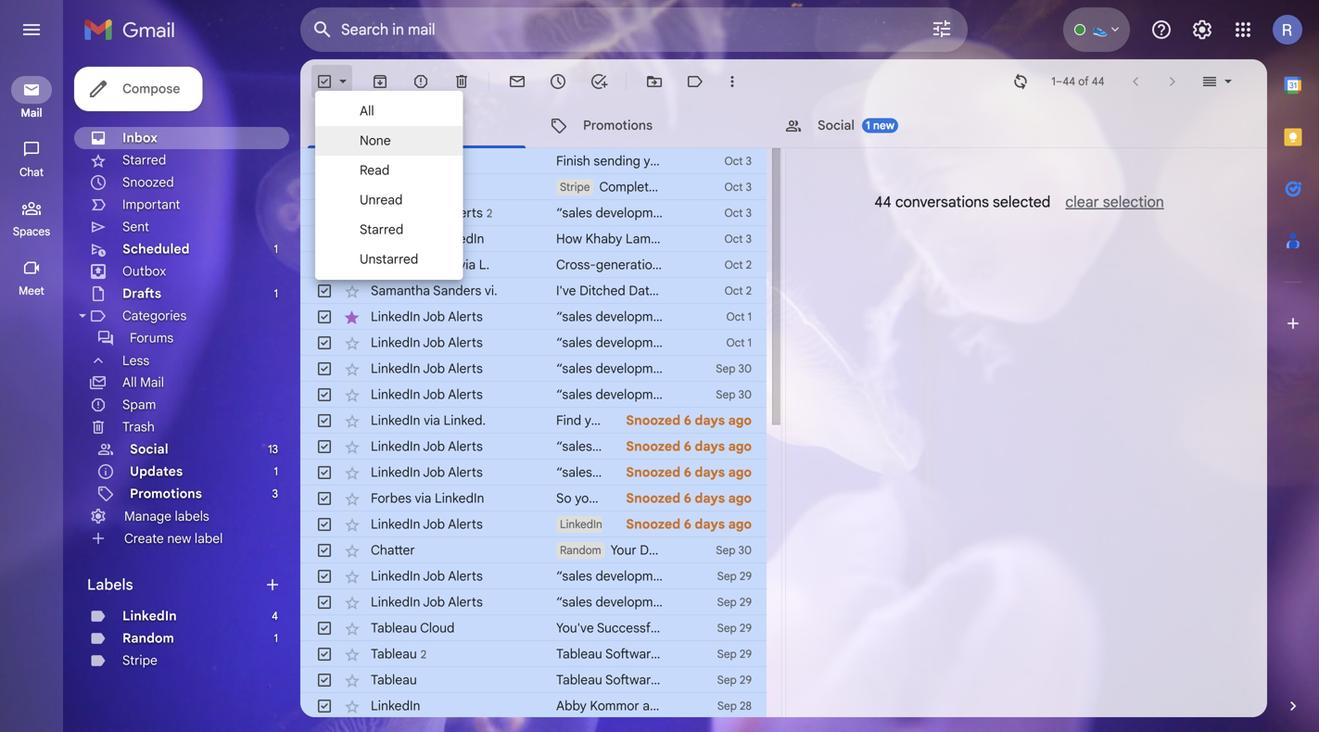 Task type: vqa. For each thing, say whether or not it's contained in the screenshot.
generational
yes



Task type: describe. For each thing, give the bounding box(es) containing it.
0 horizontal spatial starred
[[122, 152, 166, 168]]

how
[[556, 231, 582, 247]]

tableau for tableau software account activation
[[556, 672, 603, 689]]

important
[[122, 197, 180, 213]]

development for "sales development representative": aidoc - sales development representative and more
[[596, 205, 672, 221]]

representative": for 24
[[676, 568, 770, 585]]

row containing chatter
[[300, 538, 777, 564]]

"sales for "sales development representative": 24 opportunities
[[556, 568, 592, 585]]

news
[[424, 257, 456, 273]]

sales for talentify
[[836, 335, 867, 351]]

3 row from the top
[[300, 200, 1083, 226]]

development for path
[[848, 361, 926, 377]]

6 for find
[[684, 413, 692, 429]]

oct for shook
[[725, 232, 743, 246]]

development for aidoc
[[854, 205, 932, 221]]

5 days from the top
[[695, 517, 725, 533]]

sep 28
[[718, 700, 752, 714]]

important link
[[122, 197, 180, 213]]

account
[[661, 672, 710, 689]]

alerts for "sales development representative": talentify - sales development representative manager - remote - usa and more
[[448, 335, 483, 351]]

sep 30 for boulevard
[[716, 388, 752, 402]]

forward
[[771, 413, 817, 429]]

social inside tab
[[818, 117, 855, 134]]

"sales development representative": boulevard - smb sales development representative and more link
[[556, 386, 1138, 404]]

job—how
[[726, 491, 781, 507]]

sent link
[[122, 219, 149, 235]]

off
[[701, 231, 717, 247]]

sep 30 for path
[[716, 362, 752, 376]]

and inside "sales development representative": path - sales development representative (remote) and more link
[[1078, 361, 1100, 377]]

his
[[871, 231, 887, 247]]

snoozed for find your community, find your path forward
[[626, 413, 681, 429]]

representative for "sales development representative": talentify - sales development representative manager - remote - usa and more
[[952, 335, 1040, 351]]

you've
[[556, 620, 594, 637]]

- for aidoc
[[811, 205, 817, 221]]

development for "sales development representative": retrain.ai - sales development representative and more
[[596, 309, 672, 325]]

swift's
[[1054, 257, 1092, 273]]

oct 3 for invoice
[[725, 154, 752, 168]]

2 left should
[[746, 284, 752, 298]]

29 for your
[[740, 622, 752, 636]]

move to image
[[645, 72, 664, 91]]

- left "remote"
[[1098, 335, 1104, 351]]

sep for reset
[[717, 648, 737, 662]]

samantha
[[371, 283, 430, 299]]

chat
[[19, 166, 44, 179]]

random for random your daily digest for chatter
[[560, 544, 602, 558]]

smb
[[845, 387, 872, 403]]

outbox link
[[122, 263, 166, 280]]

generational
[[596, 257, 670, 273]]

tableau 2
[[371, 646, 427, 662]]

essential
[[893, 257, 945, 273]]

advanced search options image
[[924, 10, 961, 47]]

sales for retrain.ai
[[838, 309, 870, 325]]

0 horizontal spatial on
[[667, 283, 681, 299]]

alerts for "sales development representative": 25 opportunities
[[448, 465, 483, 481]]

oct 2 for on
[[725, 284, 752, 298]]

8 row from the top
[[300, 330, 1249, 356]]

compose
[[122, 81, 180, 97]]

3 down 13
[[272, 487, 278, 501]]

linkedin job alerts for "sales development representative": path - sales development representative (remote) and more
[[371, 361, 483, 377]]

forbes for how
[[371, 231, 412, 247]]

sep for boulevard
[[716, 388, 736, 402]]

social, one new message, tab
[[770, 104, 1003, 148]]

via left 'l.'
[[459, 257, 476, 273]]

snoozed for so you're applying for a new job—how long should your résumé be?
[[626, 491, 681, 507]]

boost
[[1153, 257, 1187, 273]]

1 row from the top
[[300, 148, 771, 174]]

2 row from the top
[[300, 174, 1013, 200]]

spaces heading
[[0, 224, 63, 239]]

finish sending your invoice to margo
[[556, 153, 771, 169]]

starred link
[[122, 152, 166, 168]]

tableau software password reset
[[556, 646, 755, 663]]

add to tasks image
[[590, 72, 608, 91]]

"sales development representative": 21 opportunities
[[556, 439, 868, 455]]

résumé
[[885, 491, 929, 507]]

updates
[[130, 464, 183, 480]]

6 for 21
[[684, 439, 692, 455]]

3 30 from the top
[[739, 544, 752, 558]]

alerts for "sales development representative": 21 opportunities
[[448, 439, 483, 455]]

main content containing 44 conversations selected
[[300, 59, 1268, 733]]

less
[[122, 353, 150, 369]]

stripe down read
[[371, 179, 406, 195]]

should
[[813, 491, 852, 507]]

44 conversations selected
[[875, 193, 1051, 211]]

and inside "sales development representative": boulevard - smb sales development representative and more 'link'
[[1082, 387, 1105, 403]]

more image
[[723, 72, 742, 91]]

snoozed 6 days ago for find
[[626, 413, 752, 429]]

25
[[774, 465, 788, 481]]

job for "sales development representative": boulevard - smb sales development representative and more
[[423, 387, 445, 403]]

categories
[[122, 308, 187, 324]]

"sales development representative": 25 opportunities link
[[556, 464, 870, 482]]

sep 29 for 24
[[717, 570, 752, 584]]

long
[[784, 491, 810, 507]]

updates link
[[130, 464, 183, 480]]

samantha sanders vi.
[[371, 283, 498, 299]]

sep for your
[[717, 622, 737, 636]]

15 row from the top
[[300, 512, 767, 538]]

gmail image
[[83, 11, 185, 48]]

should
[[759, 283, 800, 299]]

promotions tab
[[535, 104, 769, 148]]

development for "sales development representative": 21 opportunities
[[596, 439, 672, 455]]

oct for the
[[725, 258, 743, 272]]

primary
[[349, 117, 397, 134]]

stripe down 'none'
[[371, 153, 406, 169]]

i've
[[556, 283, 576, 299]]

do
[[827, 283, 843, 299]]

compose button
[[74, 67, 203, 111]]

sending
[[594, 153, 641, 169]]

alerts for "sales development representative": retrain.ai - sales development representative and more
[[448, 309, 483, 325]]

reset
[[722, 646, 755, 663]]

sales inside 'link'
[[875, 387, 907, 403]]

9 row from the top
[[300, 356, 1134, 382]]

be?
[[932, 491, 954, 507]]

mark as unread image
[[508, 72, 527, 91]]

row containing linkedin news via l.
[[300, 252, 1187, 278]]

job for "sales development representative": path - sales development representative (remote) and more
[[423, 361, 445, 377]]

oct 1 for talentify
[[727, 336, 752, 350]]

"sales development representative": boulevard - smb sales development representative and more
[[556, 387, 1138, 403]]

6 for 25
[[684, 465, 692, 481]]

8 alerts from the top
[[448, 517, 483, 533]]

more inside 'link'
[[1108, 387, 1138, 403]]

linked.
[[444, 413, 486, 429]]

abby
[[556, 698, 587, 715]]

followed
[[817, 231, 867, 247]]

oct for aidoc
[[725, 206, 743, 220]]

create
[[124, 531, 164, 547]]

l.
[[479, 257, 490, 273]]

miscommunication,
[[673, 257, 787, 273]]

report spam image
[[412, 72, 430, 91]]

selected
[[993, 193, 1051, 211]]

passion
[[891, 231, 936, 247]]

row containing linkedin
[[300, 694, 901, 720]]

social link
[[130, 441, 168, 458]]

"sales for "sales development representative": path - sales development representative (remote) and more
[[556, 361, 592, 377]]

29 for 30+
[[740, 596, 752, 610]]

successfully
[[597, 620, 671, 637]]

job for "sales development representative": 30+ opportunities
[[423, 594, 445, 611]]

all for all
[[360, 103, 374, 119]]

cross-generational miscommunication, the decline of an essential career and taylor swift's economy boost link
[[556, 256, 1187, 274]]

tableau for tableau cloud
[[371, 620, 417, 637]]

toggle split pane mode image
[[1201, 72, 1219, 91]]

snoozed up important link
[[122, 174, 174, 191]]

development for talentify
[[871, 335, 948, 351]]

3 sep 30 from the top
[[716, 544, 752, 558]]

new inside "so you're applying for a new job—how long should your résumé be?" link
[[699, 491, 723, 507]]

"sales development representative": 25 opportunities
[[556, 465, 870, 481]]

1 inside "social, one new message," tab
[[866, 119, 871, 133]]

1 vertical spatial linkedin link
[[122, 608, 177, 625]]

oct 2 for the
[[725, 258, 752, 272]]

8 job from the top
[[423, 517, 445, 533]]

tableau for tableau
[[371, 672, 417, 689]]

job for "sales development representative": retrain.ai - sales development representative and more
[[423, 309, 445, 325]]

meet
[[19, 284, 44, 298]]

1 horizontal spatial mail
[[140, 375, 164, 391]]

3 for shook
[[746, 232, 752, 246]]

i've ditched dates on my resume: should you do the same?
[[556, 283, 911, 299]]

via for find
[[424, 413, 440, 429]]

tiktok's
[[1005, 231, 1052, 247]]

active image
[[1093, 22, 1108, 37]]

7 linkedin job alerts from the top
[[371, 517, 483, 533]]

economy
[[1096, 257, 1150, 273]]

representative": for 21
[[676, 439, 770, 455]]

software for password
[[606, 646, 658, 663]]

30 for path
[[739, 362, 752, 376]]

random for random
[[122, 631, 174, 647]]

10 row from the top
[[300, 382, 1138, 408]]

30+
[[774, 594, 797, 611]]

"sales development representative": 30+ opportunities
[[556, 594, 879, 611]]

you're
[[575, 491, 612, 507]]

4
[[272, 610, 278, 624]]

21 row from the top
[[300, 668, 772, 694]]

share
[[710, 698, 743, 715]]

development for "sales development representative": 24 opportunities
[[596, 568, 672, 585]]

retrain.ai
[[774, 309, 826, 325]]

13 row from the top
[[300, 460, 870, 486]]

inbox
[[122, 130, 158, 146]]

all mail
[[122, 375, 164, 391]]

aidoc
[[773, 205, 807, 221]]

snoozed 6 days ago for 25
[[626, 465, 752, 481]]

- for retrain.ai
[[829, 309, 835, 325]]

categories link
[[122, 308, 187, 324]]

1 vertical spatial to
[[847, 179, 859, 195]]

meet heading
[[0, 284, 63, 299]]

sep up "sales development representative": 24 opportunities
[[716, 544, 736, 558]]

new inside manage labels create new label
[[167, 531, 191, 547]]

- for talentify
[[827, 335, 833, 351]]

snoozed 6 days ago for for
[[626, 491, 752, 507]]

3 down the margo on the right top
[[746, 180, 752, 194]]

tab list containing primary
[[300, 104, 1268, 148]]

spaces
[[13, 225, 50, 239]]

"sales development representative": talentify - sales development representative manager - remote - usa and more link
[[556, 334, 1249, 352]]

representative": for talentify
[[676, 335, 770, 351]]

account
[[727, 179, 775, 195]]

1 horizontal spatial on
[[833, 698, 848, 715]]

1 job from the top
[[423, 205, 445, 221]]

spam
[[122, 397, 156, 413]]

representative": for 30+
[[676, 594, 770, 611]]

ago for 25
[[729, 465, 752, 481]]

none
[[360, 133, 391, 149]]

0 vertical spatial for
[[668, 491, 685, 507]]

payments
[[955, 179, 1013, 195]]

archive image
[[371, 72, 389, 91]]

opportunities for "sales development representative": 24 opportunities
[[791, 568, 871, 585]]

mail inside heading
[[21, 106, 42, 120]]

career
[[949, 257, 987, 273]]

development for "sales development representative": 25 opportunities
[[596, 465, 672, 481]]

14 row from the top
[[300, 486, 954, 512]]

how khaby lame shook off early critics and followed his passion to become tiktok's most popular influencer
[[556, 231, 1196, 247]]

development for "sales development representative": 30+ opportunities
[[596, 594, 672, 611]]

sep for 24
[[717, 570, 737, 584]]

- for boulevard
[[836, 387, 842, 403]]

snoozed for "sales development representative": 21 opportunities
[[626, 439, 681, 455]]

less button
[[74, 350, 289, 372]]



Task type: locate. For each thing, give the bounding box(es) containing it.
so you're applying for a new job—how long should your résumé be?
[[556, 491, 954, 507]]

search in mail image
[[306, 13, 339, 46]]

development
[[854, 205, 932, 221], [873, 309, 951, 325], [871, 335, 948, 351], [848, 361, 926, 377], [910, 387, 988, 403]]

3 for invoice
[[746, 154, 752, 168]]

to left the margo on the right top
[[718, 153, 730, 169]]

1 vertical spatial all
[[122, 375, 137, 391]]

29 up 28
[[740, 674, 752, 688]]

2 sep 29 from the top
[[717, 596, 752, 610]]

row containing linkedin via linked.
[[300, 408, 817, 434]]

4 6 from the top
[[684, 491, 692, 507]]

snoozed link
[[122, 174, 174, 191]]

0 vertical spatial your
[[611, 543, 637, 559]]

stripe complete your stripe account application to start accepting payments
[[560, 179, 1013, 195]]

representative": inside "sales development representative": talentify - sales development representative manager - remote - usa and more link
[[676, 335, 770, 351]]

4 row from the top
[[300, 226, 1196, 252]]

2 vertical spatial new
[[167, 531, 191, 547]]

- down "sales development representative": retrain.ai - sales development representative and more link
[[827, 335, 833, 351]]

settings image
[[1192, 19, 1214, 41]]

21
[[774, 439, 785, 455]]

promotions link
[[130, 486, 202, 502]]

linkedin job alerts for "sales development representative": 30+ opportunities
[[371, 594, 483, 611]]

days for for
[[695, 491, 725, 507]]

sales for path
[[813, 361, 845, 377]]

representative up become
[[935, 205, 1024, 221]]

0 vertical spatial starred
[[122, 152, 166, 168]]

linkedin job alerts for "sales development representative": talentify - sales development representative manager - remote - usa and more
[[371, 335, 483, 351]]

usa
[[1165, 335, 1190, 351]]

cross-
[[556, 257, 596, 273]]

sep 29 up sep 28
[[717, 674, 752, 688]]

5 sep 29 from the top
[[717, 674, 752, 688]]

7 "sales from the top
[[556, 465, 592, 481]]

5 6 from the top
[[684, 517, 692, 533]]

8 "sales from the top
[[556, 568, 592, 585]]

representative down (remote)
[[991, 387, 1079, 403]]

starred up snoozed link
[[122, 152, 166, 168]]

all inside main content
[[360, 103, 374, 119]]

0 vertical spatial sep 30
[[716, 362, 752, 376]]

2 vertical spatial 30
[[739, 544, 752, 558]]

representative up (remote)
[[952, 335, 1040, 351]]

cloud
[[420, 620, 455, 637]]

- down do
[[829, 309, 835, 325]]

1 days from the top
[[695, 413, 725, 429]]

random up stripe link
[[122, 631, 174, 647]]

2 days from the top
[[695, 439, 725, 455]]

delete image
[[453, 72, 471, 91]]

representative": for aidoc
[[676, 205, 770, 221]]

row
[[300, 148, 771, 174], [300, 174, 1013, 200], [300, 200, 1083, 226], [300, 226, 1196, 252], [300, 252, 1187, 278], [300, 278, 911, 304], [300, 304, 1101, 330], [300, 330, 1249, 356], [300, 356, 1134, 382], [300, 382, 1138, 408], [300, 408, 817, 434], [300, 434, 868, 460], [300, 460, 870, 486], [300, 486, 954, 512], [300, 512, 767, 538], [300, 538, 777, 564], [300, 564, 871, 590], [300, 590, 879, 616], [300, 616, 776, 642], [300, 642, 767, 668], [300, 668, 772, 694], [300, 694, 901, 720]]

9 linkedin job alerts from the top
[[371, 594, 483, 611]]

0 horizontal spatial linkedin link
[[122, 608, 177, 625]]

"sales inside "sales development representative": talentify - sales development representative manager - remote - usa and more link
[[556, 335, 592, 351]]

5 representative": from the top
[[676, 387, 770, 403]]

forbes for so
[[371, 491, 412, 507]]

password
[[662, 646, 718, 663]]

20 row from the top
[[300, 642, 767, 668]]

sep for 30+
[[717, 596, 737, 610]]

find your community, find your path forward
[[556, 413, 817, 429]]

Search in mail text field
[[341, 20, 879, 39]]

1 vertical spatial oct 1
[[727, 336, 752, 350]]

0 horizontal spatial all
[[122, 375, 137, 391]]

to left start
[[847, 179, 859, 195]]

1 vertical spatial random
[[122, 631, 174, 647]]

0 vertical spatial all
[[360, 103, 374, 119]]

4 ago from the top
[[729, 491, 752, 507]]

chat heading
[[0, 165, 63, 180]]

9 alerts from the top
[[448, 568, 483, 585]]

30 up "sales development representative": 24 opportunities
[[739, 544, 752, 558]]

1 vertical spatial new
[[699, 491, 723, 507]]

opportunities down forward
[[789, 439, 868, 455]]

2 vertical spatial sep 30
[[716, 544, 752, 558]]

software inside tableau software account activation link
[[606, 672, 658, 689]]

taylor
[[1015, 257, 1051, 273]]

2 alerts from the top
[[448, 309, 483, 325]]

manage labels create new label
[[124, 508, 223, 547]]

sep left 28
[[718, 700, 737, 714]]

0 horizontal spatial chatter
[[371, 543, 415, 559]]

development inside "sales development representative": boulevard - smb sales development representative and more 'link'
[[596, 387, 672, 403]]

1 vertical spatial your
[[724, 620, 750, 637]]

0 vertical spatial software
[[606, 646, 658, 663]]

2 inside linkedin job alerts 2
[[487, 207, 493, 220]]

representative": inside "sales development representative": boulevard - smb sales development representative and more 'link'
[[676, 387, 770, 403]]

development inside 'link'
[[910, 387, 988, 403]]

read
[[360, 162, 390, 179]]

snoozed 6 days ago up a
[[626, 465, 752, 481]]

0 vertical spatial oct 1
[[727, 310, 752, 324]]

navigation
[[0, 59, 65, 733]]

social up the "updates"
[[130, 441, 168, 458]]

"sales development representative": path - sales development representative (remote) and more link
[[556, 360, 1134, 378]]

7 job from the top
[[423, 465, 445, 481]]

job for "sales development representative": 24 opportunities
[[423, 568, 445, 585]]

forums
[[130, 330, 174, 346]]

2 linkedin job alerts from the top
[[371, 335, 483, 351]]

trash link
[[122, 419, 155, 435]]

main menu image
[[20, 19, 43, 41]]

sep down "sales development representative": 24 opportunities link
[[717, 596, 737, 610]]

"sales inside "sales development representative": path - sales development representative (remote) and more link
[[556, 361, 592, 377]]

1 vertical spatial forbes via linkedin
[[371, 491, 485, 507]]

sep 29 up activation
[[717, 648, 752, 662]]

and inside abby kommor and others share their thoughts on linkedin link
[[643, 698, 665, 715]]

sep 29 for activation
[[717, 674, 752, 688]]

6 for for
[[684, 491, 692, 507]]

ago down the "sales development representative": 25 opportunities link
[[729, 491, 752, 507]]

0 horizontal spatial your
[[611, 543, 637, 559]]

tableau
[[371, 620, 417, 637], [371, 646, 417, 662], [556, 646, 603, 663], [371, 672, 417, 689], [556, 672, 603, 689]]

2 job from the top
[[423, 309, 445, 325]]

"sales development representative": 24 opportunities
[[556, 568, 871, 585]]

development inside "sales development representative": path - sales development representative (remote) and more link
[[596, 361, 672, 377]]

3 down account
[[746, 206, 752, 220]]

0 vertical spatial to
[[718, 153, 730, 169]]

linkedin link up random link
[[122, 608, 177, 625]]

drafts
[[122, 286, 161, 302]]

development inside the "sales development representative": 25 opportunities link
[[596, 465, 672, 481]]

stripe down random link
[[122, 653, 158, 669]]

ago up the "sales development representative": 21 opportunities
[[729, 413, 752, 429]]

on right thoughts
[[833, 698, 848, 715]]

2 snoozed 6 days ago from the top
[[626, 439, 752, 455]]

0 horizontal spatial mail
[[21, 106, 42, 120]]

1 30 from the top
[[739, 362, 752, 376]]

find
[[556, 413, 582, 429]]

1 horizontal spatial all
[[360, 103, 374, 119]]

labels
[[175, 508, 209, 525]]

0 vertical spatial random
[[560, 544, 602, 558]]

3 up account
[[746, 154, 752, 168]]

0 horizontal spatial promotions
[[130, 486, 202, 502]]

0 vertical spatial new
[[873, 119, 895, 133]]

chatter up 24
[[733, 543, 777, 559]]

representative
[[935, 205, 1024, 221], [954, 309, 1042, 325], [952, 335, 1040, 351], [929, 361, 1017, 377], [991, 387, 1079, 403]]

ago for find
[[729, 413, 752, 429]]

primary tab
[[300, 104, 533, 148]]

popular
[[1088, 231, 1133, 247]]

3 representative": from the top
[[676, 335, 770, 351]]

representative": for 25
[[676, 465, 770, 481]]

2 vertical spatial to
[[939, 231, 951, 247]]

1 29 from the top
[[740, 570, 752, 584]]

new right a
[[699, 491, 723, 507]]

2 ago from the top
[[729, 439, 752, 455]]

linkedin
[[371, 205, 421, 221], [435, 231, 485, 247], [371, 257, 421, 273], [371, 309, 421, 325], [371, 335, 421, 351], [371, 361, 421, 377], [371, 387, 421, 403], [371, 413, 421, 429], [371, 439, 421, 455], [371, 465, 421, 481], [435, 491, 485, 507], [371, 517, 421, 533], [560, 518, 603, 532], [371, 568, 421, 585], [371, 594, 421, 611], [122, 608, 177, 625], [371, 698, 421, 715], [851, 698, 901, 715]]

- right the aidoc
[[811, 205, 817, 221]]

1 vertical spatial for
[[713, 543, 730, 559]]

daily
[[640, 543, 669, 559]]

representative left (remote)
[[929, 361, 1017, 377]]

3 left critics
[[746, 232, 752, 246]]

row containing samantha sanders vi.
[[300, 278, 911, 304]]

tableau for tableau software password reset
[[556, 646, 603, 663]]

1 oct 3 from the top
[[725, 154, 752, 168]]

3 days from the top
[[695, 465, 725, 481]]

all up 'none'
[[360, 103, 374, 119]]

sales up followed
[[819, 205, 851, 221]]

new down manage labels link
[[167, 531, 191, 547]]

2 horizontal spatial to
[[939, 231, 951, 247]]

6 job from the top
[[423, 439, 445, 455]]

5 ago from the top
[[729, 517, 752, 533]]

sales up '"sales development representative": boulevard - smb sales development representative and more' at bottom
[[813, 361, 845, 377]]

3 6 from the top
[[684, 465, 692, 481]]

days for find
[[695, 413, 725, 429]]

via up linkedin news via l.
[[415, 231, 432, 247]]

representative for "sales development representative": retrain.ai - sales development representative and more
[[954, 309, 1042, 325]]

the
[[791, 257, 810, 273]]

3 snoozed 6 days ago from the top
[[626, 465, 752, 481]]

None checkbox
[[315, 282, 334, 300], [315, 308, 334, 326], [315, 334, 334, 352], [315, 386, 334, 404], [315, 412, 334, 430], [315, 438, 334, 456], [315, 516, 334, 534], [315, 568, 334, 586], [315, 594, 334, 612], [315, 645, 334, 664], [315, 282, 334, 300], [315, 308, 334, 326], [315, 334, 334, 352], [315, 386, 334, 404], [315, 412, 334, 430], [315, 438, 334, 456], [315, 516, 334, 534], [315, 568, 334, 586], [315, 594, 334, 612], [315, 645, 334, 664]]

0 vertical spatial forbes via linkedin
[[371, 231, 485, 247]]

snoozed 6 days ago for 21
[[626, 439, 752, 455]]

"sales inside "sales development representative": boulevard - smb sales development representative and more 'link'
[[556, 387, 592, 403]]

representative": inside "sales development representative": aidoc - sales development representative and more link
[[676, 205, 770, 221]]

spam link
[[122, 397, 156, 413]]

oct for on
[[725, 284, 743, 298]]

"sales development representative": retrain.ai - sales development representative and more
[[556, 309, 1101, 325]]

0 horizontal spatial new
[[167, 531, 191, 547]]

via down linkedin via linked.
[[415, 491, 432, 507]]

2 6 from the top
[[684, 439, 692, 455]]

oct 3 for aidoc
[[725, 206, 752, 220]]

29 for reset
[[740, 648, 752, 662]]

sep for path
[[716, 362, 736, 376]]

alerts for "sales development representative": 30+ opportunities
[[448, 594, 483, 611]]

representative": for retrain.ai
[[676, 309, 770, 325]]

development inside "sales development representative": talentify - sales development representative manager - remote - usa and more link
[[596, 335, 672, 351]]

clear
[[1066, 193, 1100, 211]]

ditched
[[580, 283, 626, 299]]

"sales inside "sales development representative": 24 opportunities link
[[556, 568, 592, 585]]

tableau software password reset link
[[556, 645, 755, 664]]

abby kommor and others share their thoughts on linkedin link
[[556, 697, 901, 716]]

random your daily digest for chatter
[[560, 543, 777, 559]]

snoozed up daily
[[626, 517, 681, 533]]

tab list
[[1268, 59, 1320, 666], [300, 104, 1268, 148]]

oct 3 up early
[[725, 206, 752, 220]]

1 horizontal spatial promotions
[[583, 117, 653, 134]]

"sales for "sales development representative": talentify - sales development representative manager - remote - usa and more
[[556, 335, 592, 351]]

2 representative": from the top
[[676, 309, 770, 325]]

sanders
[[433, 283, 482, 299]]

0 vertical spatial linkedin link
[[556, 516, 612, 534]]

29 up activation
[[740, 648, 752, 662]]

software
[[606, 646, 658, 663], [606, 672, 658, 689]]

1 vertical spatial starred
[[360, 222, 404, 238]]

for up "sales development representative": 24 opportunities
[[713, 543, 730, 559]]

sep up find your community, find your path forward
[[716, 388, 736, 402]]

4 alerts from the top
[[448, 361, 483, 377]]

sep 29 down "sales development representative": 24 opportunities link
[[717, 596, 752, 610]]

3 for aidoc
[[746, 206, 752, 220]]

- left smb
[[836, 387, 842, 403]]

manage labels link
[[124, 508, 209, 525]]

30 left path
[[739, 362, 752, 376]]

0 vertical spatial mail
[[21, 106, 42, 120]]

2 forbes via linkedin from the top
[[371, 491, 485, 507]]

2 chatter from the left
[[733, 543, 777, 559]]

1 representative": from the top
[[676, 439, 770, 455]]

forbes via linkedin up linkedin news via l.
[[371, 231, 485, 247]]

representative": for path
[[676, 361, 770, 377]]

2 representative": from the top
[[676, 465, 770, 481]]

1 new
[[866, 119, 895, 133]]

promotions inside tab
[[583, 117, 653, 134]]

opportunities
[[789, 439, 868, 455], [791, 465, 870, 481], [791, 568, 871, 585], [800, 594, 879, 611]]

forbes down linkedin via linked.
[[371, 491, 412, 507]]

"sales inside "sales development representative": 30+ opportunities link
[[556, 594, 592, 611]]

0 vertical spatial oct 2
[[725, 258, 752, 272]]

most
[[1055, 231, 1085, 247]]

4 development from the top
[[596, 361, 672, 377]]

social left 1 new
[[818, 117, 855, 134]]

5 "sales from the top
[[556, 387, 592, 403]]

forbes via linkedin for how
[[371, 231, 485, 247]]

17 row from the top
[[300, 564, 871, 590]]

software up kommor
[[606, 672, 658, 689]]

shook
[[662, 231, 697, 247]]

tableau software account activation link
[[556, 671, 772, 690]]

3 linkedin job alerts from the top
[[371, 361, 483, 377]]

sep 29 up "sales development representative": 30+ opportunities
[[717, 570, 752, 584]]

3 alerts from the top
[[448, 335, 483, 351]]

6 up a
[[684, 465, 692, 481]]

ago up job—how
[[729, 465, 752, 481]]

development inside "sales development representative": retrain.ai - sales development representative and more link
[[596, 309, 672, 325]]

Search in mail search field
[[300, 7, 968, 52]]

lame
[[626, 231, 658, 247]]

all for all mail
[[122, 375, 137, 391]]

development inside the "sales development representative": 21 opportunities link
[[596, 439, 672, 455]]

snoozed 6 days ago down the "sales development representative": 25 opportunities link
[[626, 491, 752, 507]]

1 vertical spatial sep 30
[[716, 388, 752, 402]]

linkedin via linked.
[[371, 413, 486, 429]]

6 development from the top
[[596, 439, 672, 455]]

opportunities right 30+
[[800, 594, 879, 611]]

random inside "random your daily digest for chatter"
[[560, 544, 602, 558]]

sep 29
[[717, 570, 752, 584], [717, 596, 752, 610], [717, 622, 752, 636], [717, 648, 752, 662], [717, 674, 752, 688]]

0 vertical spatial social
[[818, 117, 855, 134]]

"sales for "sales development representative": aidoc - sales development representative and more
[[556, 205, 592, 221]]

3 29 from the top
[[740, 622, 752, 636]]

and inside "sales development representative": talentify - sales development representative manager - remote - usa and more link
[[1193, 335, 1216, 351]]

sep 29 up reset
[[717, 622, 752, 636]]

9 "sales from the top
[[556, 594, 592, 611]]

stripe down invoice
[[689, 179, 724, 195]]

1 alerts from the top
[[448, 205, 483, 221]]

1 ago from the top
[[729, 413, 752, 429]]

sep 30 up "sales development representative": 24 opportunities
[[716, 544, 752, 558]]

snoozed down community,
[[626, 439, 681, 455]]

ago down job—how
[[729, 517, 752, 533]]

1 vertical spatial 30
[[739, 388, 752, 402]]

2 up 'l.'
[[487, 207, 493, 220]]

oct 1 for retrain.ai
[[727, 310, 752, 324]]

0 horizontal spatial for
[[668, 491, 685, 507]]

all down less in the left of the page
[[122, 375, 137, 391]]

sep 29 for your
[[717, 622, 752, 636]]

29 for 24
[[740, 570, 752, 584]]

representative": inside "sales development representative": retrain.ai - sales development representative and more link
[[676, 309, 770, 325]]

labels heading
[[87, 576, 263, 594]]

job for "sales development representative": 25 opportunities
[[423, 465, 445, 481]]

chatter up tableau cloud
[[371, 543, 415, 559]]

abby kommor and others share their thoughts on linkedin
[[556, 698, 901, 715]]

to
[[718, 153, 730, 169], [847, 179, 859, 195], [939, 231, 951, 247]]

days for 21
[[695, 439, 725, 455]]

5 development from the top
[[596, 387, 672, 403]]

job
[[423, 205, 445, 221], [423, 309, 445, 325], [423, 335, 445, 351], [423, 361, 445, 377], [423, 387, 445, 403], [423, 439, 445, 455], [423, 465, 445, 481], [423, 517, 445, 533], [423, 568, 445, 585], [423, 594, 445, 611]]

main content
[[300, 59, 1268, 733]]

6 up the "sales development representative": 21 opportunities
[[684, 413, 692, 429]]

linkedin job alerts for "sales development representative": 25 opportunities
[[371, 465, 483, 481]]

stripe inside stripe complete your stripe account application to start accepting payments
[[560, 180, 590, 194]]

1 forbes from the top
[[371, 231, 412, 247]]

6 down find your community, find your path forward link
[[684, 439, 692, 455]]

path
[[741, 413, 768, 429]]

7 alerts from the top
[[448, 465, 483, 481]]

8 development from the top
[[596, 568, 672, 585]]

application
[[778, 179, 843, 195]]

sep down "sales development representative": 30+ opportunities link
[[717, 622, 737, 636]]

navigation containing mail
[[0, 59, 65, 733]]

4 linkedin job alerts from the top
[[371, 387, 483, 403]]

- left the usa
[[1156, 335, 1162, 351]]

dates
[[629, 283, 663, 299]]

oct for talentify
[[727, 336, 745, 350]]

sep for activation
[[717, 674, 737, 688]]

for left a
[[668, 491, 685, 507]]

3 job from the top
[[423, 335, 445, 351]]

1 horizontal spatial linkedin link
[[556, 516, 612, 534]]

2 oct 1 from the top
[[727, 336, 752, 350]]

1 vertical spatial social
[[130, 441, 168, 458]]

4 oct 3 from the top
[[725, 232, 752, 246]]

0 vertical spatial on
[[667, 283, 681, 299]]

0 horizontal spatial random
[[122, 631, 174, 647]]

thoughts
[[777, 698, 830, 715]]

and inside "sales development representative": retrain.ai - sales development representative and more link
[[1045, 309, 1068, 325]]

alerts for "sales development representative": 24 opportunities
[[448, 568, 483, 585]]

random down you're
[[560, 544, 602, 558]]

so you're applying for a new job—how long should your résumé be? link
[[556, 490, 954, 508]]

via for so
[[415, 491, 432, 507]]

6 row from the top
[[300, 278, 911, 304]]

1 horizontal spatial for
[[713, 543, 730, 559]]

"sales
[[556, 205, 592, 221], [556, 309, 592, 325], [556, 335, 592, 351], [556, 361, 592, 377], [556, 387, 592, 403], [556, 439, 592, 455], [556, 465, 592, 481], [556, 568, 592, 585], [556, 594, 592, 611]]

1 horizontal spatial starred
[[360, 222, 404, 238]]

representative": down the "sales development representative": 21 opportunities link
[[676, 465, 770, 481]]

1 vertical spatial on
[[833, 698, 848, 715]]

alerts for "sales development representative": boulevard - smb sales development representative and more
[[448, 387, 483, 403]]

tableau for tableau 2
[[371, 646, 417, 662]]

mail heading
[[0, 106, 63, 121]]

4 days from the top
[[695, 491, 725, 507]]

your left daily
[[611, 543, 637, 559]]

on left my
[[667, 283, 681, 299]]

and inside "sales development representative": aidoc - sales development representative and more link
[[1027, 205, 1049, 221]]

oct 2 down "miscommunication,"
[[725, 284, 752, 298]]

5 job from the top
[[423, 387, 445, 403]]

4 29 from the top
[[740, 648, 752, 662]]

days down the "sales development representative": 25 opportunities link
[[695, 491, 725, 507]]

ago for 21
[[729, 439, 752, 455]]

30 for boulevard
[[739, 388, 752, 402]]

sales up "sales development representative": path - sales development representative (remote) and more
[[836, 335, 867, 351]]

16 row from the top
[[300, 538, 777, 564]]

labels image
[[686, 72, 705, 91]]

5 alerts from the top
[[448, 387, 483, 403]]

via for how
[[415, 231, 432, 247]]

30 up the path
[[739, 388, 752, 402]]

9 development from the top
[[596, 594, 672, 611]]

3 "sales from the top
[[556, 335, 592, 351]]

4 snoozed 6 days ago from the top
[[626, 491, 752, 507]]

0 horizontal spatial social
[[130, 441, 168, 458]]

1 development from the top
[[596, 205, 672, 221]]

4 representative": from the top
[[676, 594, 770, 611]]

days for 25
[[695, 465, 725, 481]]

starred inside main content
[[360, 222, 404, 238]]

job for "sales development representative": 21 opportunities
[[423, 439, 445, 455]]

1 sep 29 from the top
[[717, 570, 752, 584]]

label
[[195, 531, 223, 547]]

2 29 from the top
[[740, 596, 752, 610]]

manager
[[1043, 335, 1095, 351]]

5 snoozed 6 days ago from the top
[[626, 517, 752, 533]]

sales down the
[[838, 309, 870, 325]]

6 "sales from the top
[[556, 439, 592, 455]]

2
[[487, 207, 493, 220], [746, 258, 752, 272], [746, 284, 752, 298], [421, 648, 427, 662]]

software down "successfully"
[[606, 646, 658, 663]]

29
[[740, 570, 752, 584], [740, 596, 752, 610], [740, 622, 752, 636], [740, 648, 752, 662], [740, 674, 752, 688]]

6 alerts from the top
[[448, 439, 483, 455]]

- inside 'link'
[[836, 387, 842, 403]]

representative": for boulevard
[[676, 387, 770, 403]]

conversations
[[896, 193, 989, 211]]

activation
[[713, 672, 772, 689]]

1 vertical spatial forbes
[[371, 491, 412, 507]]

oct 3 for shook
[[725, 232, 752, 246]]

29 left 24
[[740, 570, 752, 584]]

1 horizontal spatial to
[[847, 179, 859, 195]]

1 "sales from the top
[[556, 205, 592, 221]]

4 sep 29 from the top
[[717, 648, 752, 662]]

"sales inside "sales development representative": aidoc - sales development representative and more link
[[556, 205, 592, 221]]

snoozed left find
[[626, 413, 681, 429]]

(remote)
[[1020, 361, 1074, 377]]

1 forbes via linkedin from the top
[[371, 231, 485, 247]]

2 software from the top
[[606, 672, 658, 689]]

1 chatter from the left
[[371, 543, 415, 559]]

margo
[[733, 153, 771, 169]]

site
[[753, 620, 776, 637]]

"sales inside "sales development representative": retrain.ai - sales development representative and more link
[[556, 309, 592, 325]]

2 down early
[[746, 258, 752, 272]]

snoozed left a
[[626, 491, 681, 507]]

3 oct 3 from the top
[[725, 206, 752, 220]]

influencer
[[1137, 231, 1196, 247]]

1 vertical spatial mail
[[140, 375, 164, 391]]

opportunities for "sales development representative": 30+ opportunities
[[800, 594, 879, 611]]

linkedin job alerts for "sales development representative": 24 opportunities
[[371, 568, 483, 585]]

- for path
[[804, 361, 810, 377]]

representative for "sales development representative": aidoc - sales development representative and more
[[935, 205, 1024, 221]]

row containing tableau cloud
[[300, 616, 776, 642]]

software inside 'tableau software password reset' link
[[606, 646, 658, 663]]

and inside cross-generational miscommunication, the decline of an essential career and taylor swift's economy boost link
[[990, 257, 1013, 273]]

opportunities right 24
[[791, 568, 871, 585]]

opportunities for "sales development representative": 21 opportunities
[[789, 439, 868, 455]]

linkedin news via l.
[[371, 257, 490, 273]]

12 row from the top
[[300, 434, 868, 460]]

18 row from the top
[[300, 590, 879, 616]]

development inside "sales development representative": aidoc - sales development representative and more link
[[596, 205, 672, 221]]

1 vertical spatial oct 2
[[725, 284, 752, 298]]

sales for aidoc
[[819, 205, 851, 221]]

finish
[[556, 153, 591, 169]]

oct for invoice
[[725, 154, 743, 168]]

7 row from the top
[[300, 304, 1101, 330]]

promotions up manage labels link
[[130, 486, 202, 502]]

snoozed 6 days ago down find your community, find your path forward link
[[626, 439, 752, 455]]

sales right smb
[[875, 387, 907, 403]]

development inside "sales development representative": 30+ opportunities link
[[596, 594, 672, 611]]

oct 3 up "miscommunication,"
[[725, 232, 752, 246]]

kommor
[[590, 698, 640, 715]]

1 software from the top
[[606, 646, 658, 663]]

None checkbox
[[315, 72, 334, 91], [315, 360, 334, 378], [315, 464, 334, 482], [315, 490, 334, 508], [315, 542, 334, 560], [315, 619, 334, 638], [315, 671, 334, 690], [315, 697, 334, 716], [315, 72, 334, 91], [315, 360, 334, 378], [315, 464, 334, 482], [315, 490, 334, 508], [315, 542, 334, 560], [315, 619, 334, 638], [315, 671, 334, 690], [315, 697, 334, 716]]

a
[[688, 491, 696, 507]]

opportunities for "sales development representative": 25 opportunities
[[791, 465, 870, 481]]

3 representative": from the top
[[676, 568, 770, 585]]

1 vertical spatial software
[[606, 672, 658, 689]]

6 up the digest
[[684, 517, 692, 533]]

1 horizontal spatial random
[[560, 544, 602, 558]]

2 sep 30 from the top
[[716, 388, 752, 402]]

1 horizontal spatial your
[[724, 620, 750, 637]]

sep 30 left path
[[716, 362, 752, 376]]

1 sep 30 from the top
[[716, 362, 752, 376]]

new inside "social, one new message," tab
[[873, 119, 895, 133]]

1 horizontal spatial new
[[699, 491, 723, 507]]

2 horizontal spatial new
[[873, 119, 895, 133]]

1 vertical spatial promotions
[[130, 486, 202, 502]]

development inside "sales development representative": 24 opportunities link
[[596, 568, 672, 585]]

"sales for "sales development representative": 21 opportunities
[[556, 439, 592, 455]]

2 inside tableau 2
[[421, 648, 427, 662]]

forbes via linkedin down linkedin via linked.
[[371, 491, 485, 507]]

0 vertical spatial promotions
[[583, 117, 653, 134]]

2 oct 2 from the top
[[725, 284, 752, 298]]

representative inside 'link'
[[991, 387, 1079, 403]]

development for "sales development representative": talentify - sales development representative manager - remote - usa and more
[[596, 335, 672, 351]]

19 row from the top
[[300, 616, 776, 642]]

representative": inside "sales development representative": path - sales development representative (remote) and more link
[[676, 361, 770, 377]]

all
[[360, 103, 374, 119], [122, 375, 137, 391]]

clear selection
[[1066, 193, 1165, 211]]

sep 29 for reset
[[717, 648, 752, 662]]

sep
[[716, 362, 736, 376], [716, 388, 736, 402], [716, 544, 736, 558], [717, 570, 737, 584], [717, 596, 737, 610], [717, 622, 737, 636], [717, 648, 737, 662], [717, 674, 737, 688], [718, 700, 737, 714]]

29 left 30+
[[740, 596, 752, 610]]

oct 2
[[725, 258, 752, 272], [725, 284, 752, 298]]

support image
[[1151, 19, 1173, 41]]

sep 30 up the path
[[716, 388, 752, 402]]

tableau down tableau 2
[[371, 672, 417, 689]]

2 forbes from the top
[[371, 491, 412, 507]]

snooze image
[[549, 72, 568, 91]]

4 representative": from the top
[[676, 361, 770, 377]]

2 "sales from the top
[[556, 309, 592, 325]]

1 horizontal spatial chatter
[[733, 543, 777, 559]]

linkedin job alerts for "sales development representative": boulevard - smb sales development representative and more
[[371, 387, 483, 403]]

digest
[[672, 543, 710, 559]]

1 horizontal spatial social
[[818, 117, 855, 134]]

finish sending your invoice to margo link
[[556, 152, 771, 171]]

your inside you've successfully created your site 'link'
[[724, 620, 750, 637]]

job for "sales development representative": talentify - sales development representative manager - remote - usa and more
[[423, 335, 445, 351]]

and inside how khaby lame shook off early critics and followed his passion to become tiktok's most popular influencer link
[[792, 231, 814, 247]]

7 development from the top
[[596, 465, 672, 481]]

labels
[[87, 576, 133, 594]]

0 vertical spatial forbes
[[371, 231, 412, 247]]

tableau cloud
[[371, 620, 455, 637]]

0 horizontal spatial to
[[718, 153, 730, 169]]

0 vertical spatial 30
[[739, 362, 752, 376]]

10 alerts from the top
[[448, 594, 483, 611]]

development for "sales development representative": boulevard - smb sales development representative and more
[[596, 387, 672, 403]]

promotions up sending
[[583, 117, 653, 134]]

6 linkedin job alerts from the top
[[371, 465, 483, 481]]

2 oct 3 from the top
[[725, 180, 752, 194]]



